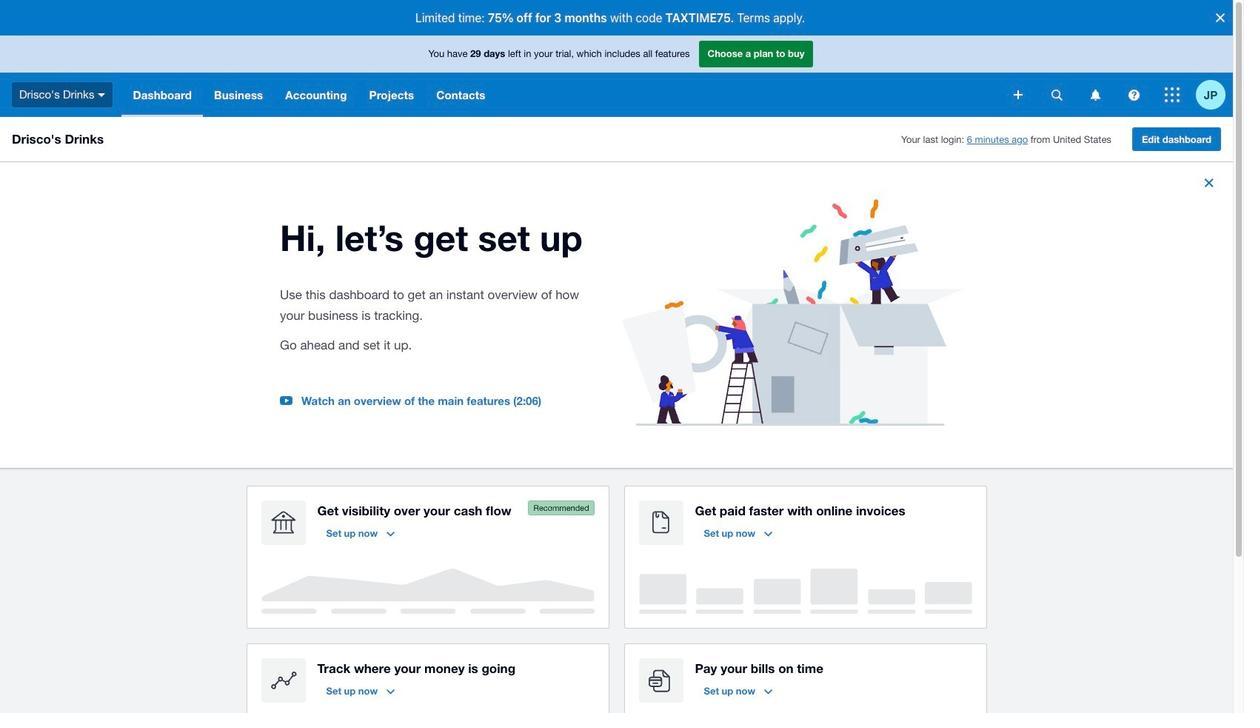 Task type: vqa. For each thing, say whether or not it's contained in the screenshot.
Tax rate's Tax
no



Task type: describe. For each thing, give the bounding box(es) containing it.
close image
[[1198, 171, 1222, 195]]

banking icon image
[[261, 501, 306, 545]]

track money icon image
[[261, 658, 306, 703]]

recommended icon image
[[528, 501, 595, 515]]



Task type: locate. For each thing, give the bounding box(es) containing it.
1 horizontal spatial svg image
[[1166, 87, 1180, 102]]

banking preview line graph image
[[261, 569, 595, 614]]

0 horizontal spatial svg image
[[98, 93, 106, 97]]

dialog
[[0, 0, 1245, 36]]

svg image
[[1166, 87, 1180, 102], [98, 93, 106, 97]]

invoices icon image
[[639, 501, 684, 545]]

bills icon image
[[639, 658, 684, 703]]

invoices preview bar graph image
[[639, 569, 972, 614]]

banner
[[0, 36, 1234, 117]]

svg image
[[1052, 89, 1063, 100], [1091, 89, 1101, 100], [1129, 89, 1140, 100], [1014, 90, 1023, 99]]



